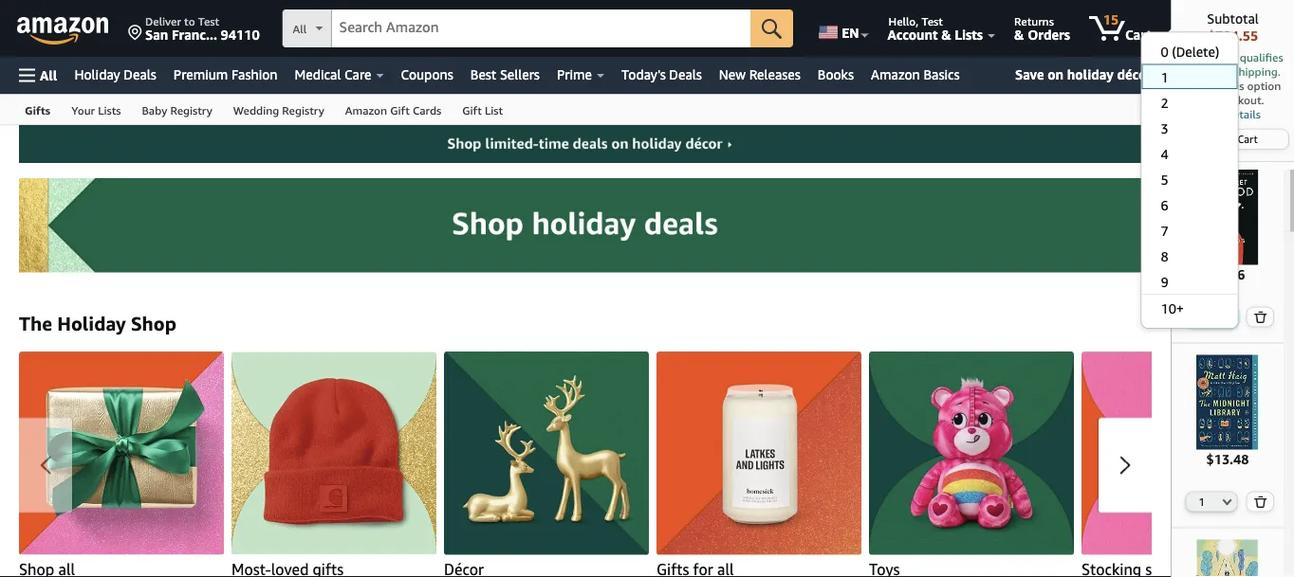 Task type: locate. For each thing, give the bounding box(es) containing it.
your up for
[[1183, 51, 1207, 64]]

cart right 15 on the right top of page
[[1126, 27, 1152, 42]]

all inside button
[[40, 67, 57, 83]]

1 horizontal spatial registry
[[282, 104, 324, 117]]

navigation navigation
[[0, 0, 1295, 578]]

list box
[[1141, 38, 1238, 321]]

gift list link
[[452, 95, 514, 124]]

deals for holiday deals
[[124, 67, 156, 83]]

1 horizontal spatial all
[[293, 22, 307, 36]]

0 horizontal spatial amazon
[[345, 104, 387, 117]]

0 horizontal spatial all
[[40, 67, 57, 83]]

amazon down care
[[345, 104, 387, 117]]

2 gift from the left
[[462, 104, 482, 117]]

to inside go to cart link
[[1225, 133, 1235, 146]]

to right "deliver"
[[184, 14, 195, 28]]

test right the hello,
[[922, 14, 943, 28]]

1 horizontal spatial lists
[[955, 27, 983, 42]]

1 vertical spatial to
[[1225, 133, 1235, 146]]

0 horizontal spatial to
[[184, 14, 195, 28]]

most-loved gifts image
[[232, 351, 437, 556]]

your inside your order qualifies for free shipping. choose this option at checkout. see details
[[1183, 51, 1207, 64]]

2 & from the left
[[1015, 27, 1024, 42]]

go to cart
[[1209, 133, 1258, 146]]

gift left list
[[462, 104, 482, 117]]

1 vertical spatial delete image
[[1254, 496, 1268, 509]]

all
[[293, 22, 307, 36], [40, 67, 57, 83]]

wedding registry
[[233, 104, 324, 117]]

delete image right 10+ the handmaid&#39;s tale submit
[[1254, 311, 1268, 323]]

new releases
[[719, 67, 801, 83]]

0 vertical spatial all
[[293, 22, 307, 36]]

your for your lists
[[71, 104, 95, 117]]

0 horizontal spatial cart
[[1126, 27, 1152, 42]]

deals
[[124, 67, 156, 83], [669, 67, 702, 83]]

at
[[1202, 93, 1212, 107]]

2 The Handmaid&#39;s Tale submit
[[1155, 93, 1225, 113]]

deals right today's at the top
[[669, 67, 702, 83]]

registry inside baby registry link
[[170, 104, 212, 117]]

amazon gift cards
[[345, 104, 442, 117]]

registry down "medical"
[[282, 104, 324, 117]]

holiday right the
[[57, 313, 126, 335]]

& right account
[[942, 27, 952, 42]]

save on holiday décor link
[[1008, 63, 1160, 87]]

gift left cards
[[390, 104, 410, 117]]

prime link
[[548, 62, 613, 88]]

new releases link
[[711, 62, 809, 88]]

hello,
[[889, 14, 919, 28]]

list
[[485, 104, 503, 117]]

order
[[1210, 51, 1237, 64]]

6 The Handmaid&#39;s Tale submit
[[1155, 195, 1225, 215]]

2 registry from the left
[[282, 104, 324, 117]]

1 vertical spatial dropdown image
[[1223, 499, 1232, 506]]

details
[[1227, 108, 1261, 121]]

delete image for $7.56
[[1254, 311, 1268, 323]]

1 vertical spatial cart
[[1238, 133, 1258, 146]]

the
[[19, 313, 52, 335]]

0 horizontal spatial &
[[942, 27, 952, 42]]

gifts
[[25, 104, 50, 117]]

toys image
[[869, 351, 1074, 556]]

shop
[[131, 313, 177, 335]]

amazon down account
[[871, 67, 920, 83]]

2 deals from the left
[[669, 67, 702, 83]]

holiday up your lists link
[[74, 67, 120, 83]]

checkout.
[[1215, 93, 1265, 107]]

1 horizontal spatial amazon
[[871, 67, 920, 83]]

0 horizontal spatial lists
[[98, 104, 121, 117]]

0 horizontal spatial test
[[198, 14, 219, 28]]

0 vertical spatial holiday
[[74, 67, 120, 83]]

holiday
[[74, 67, 120, 83], [57, 313, 126, 335]]

0 horizontal spatial deals
[[124, 67, 156, 83]]

the holiday shop
[[19, 313, 177, 335]]

premium
[[174, 67, 228, 83]]

registry
[[170, 104, 212, 117], [282, 104, 324, 117]]

to right go
[[1225, 133, 1235, 146]]

books link
[[809, 62, 863, 88]]

your lists link
[[61, 95, 131, 124]]

1 registry from the left
[[170, 104, 212, 117]]

all up "medical"
[[293, 22, 307, 36]]

premium fashion
[[174, 67, 278, 83]]

to inside deliver to test san franc... 94110‌
[[184, 14, 195, 28]]

the midnight library: a gma book club pick (a novel) image
[[1180, 355, 1276, 450]]

test
[[198, 14, 219, 28], [922, 14, 943, 28]]

fashion
[[232, 67, 278, 83]]

basics
[[924, 67, 960, 83]]

& inside returns & orders
[[1015, 27, 1024, 42]]

0 horizontal spatial your
[[71, 104, 95, 117]]

save on holiday décor
[[1016, 66, 1152, 82]]

test left the 94110‌
[[198, 14, 219, 28]]

account & lists
[[888, 27, 983, 42]]

1 horizontal spatial cart
[[1238, 133, 1258, 146]]

amazon
[[871, 67, 920, 83], [345, 104, 387, 117]]

deliver
[[145, 14, 181, 28]]

delete image right 1
[[1254, 496, 1268, 509]]

&
[[942, 27, 952, 42], [1015, 27, 1024, 42]]

today's deals
[[622, 67, 702, 83]]

deals up baby
[[124, 67, 156, 83]]

option
[[1141, 64, 1238, 89]]

0 vertical spatial amazon
[[871, 67, 920, 83]]

1 deals from the left
[[124, 67, 156, 83]]

your for your order qualifies for free shipping. choose this option at checkout. see details
[[1183, 51, 1207, 64]]

to
[[184, 14, 195, 28], [1225, 133, 1235, 146]]

lists down holiday deals link
[[98, 104, 121, 117]]

1 horizontal spatial your
[[1183, 51, 1207, 64]]

1 horizontal spatial test
[[922, 14, 943, 28]]

shop limited-time deals on holiday decor image
[[19, 125, 1152, 163]]

save
[[1016, 66, 1044, 82]]

today's
[[622, 67, 666, 83]]

1 vertical spatial your
[[71, 104, 95, 117]]

0 (Delete) The Handmaid&#39;s Tale submit
[[1155, 42, 1225, 62]]

0 vertical spatial dropdown image
[[1223, 313, 1232, 321]]

coupons
[[401, 67, 453, 83]]

wedding
[[233, 104, 279, 117]]

1 test from the left
[[198, 14, 219, 28]]

delete image
[[1254, 311, 1268, 323], [1254, 496, 1268, 509]]

1 vertical spatial all
[[40, 67, 57, 83]]

1 delete image from the top
[[1254, 311, 1268, 323]]

registry inside wedding registry link
[[282, 104, 324, 117]]

dropdown image right 1
[[1223, 499, 1232, 506]]

3 The Handmaid&#39;s Tale submit
[[1155, 119, 1225, 139]]

1 horizontal spatial to
[[1225, 133, 1235, 146]]

1
[[1199, 496, 1205, 509]]

dropdown image
[[1223, 313, 1232, 321], [1223, 499, 1232, 506]]

gift
[[390, 104, 410, 117], [462, 104, 482, 117]]

1 horizontal spatial gift
[[462, 104, 482, 117]]

& for returns
[[1015, 27, 1024, 42]]

1 The Handmaid&#39;s Tale submit
[[1155, 68, 1225, 88]]

1 vertical spatial amazon
[[345, 104, 387, 117]]

cart down details
[[1238, 133, 1258, 146]]

go
[[1209, 133, 1223, 146]]

gift list
[[462, 104, 503, 117]]

amazon for amazon basics
[[871, 67, 920, 83]]

premium fashion link
[[165, 62, 286, 88]]

deliver to test san franc... 94110‌
[[145, 14, 260, 42]]

all button
[[10, 57, 66, 94]]

hello, test
[[889, 14, 943, 28]]

0 vertical spatial delete image
[[1254, 311, 1268, 323]]

1 dropdown image from the top
[[1223, 313, 1232, 321]]

0 horizontal spatial registry
[[170, 104, 212, 117]]

0 horizontal spatial gift
[[390, 104, 410, 117]]

coupons link
[[392, 62, 462, 88]]

0 vertical spatial to
[[184, 14, 195, 28]]

lists up basics
[[955, 27, 983, 42]]

your inside your lists link
[[71, 104, 95, 117]]

dropdown image down $7.56
[[1223, 313, 1232, 321]]

amazon basics link
[[863, 62, 969, 88]]

lists
[[955, 27, 983, 42], [98, 104, 121, 117]]

list
[[19, 351, 1295, 578]]

all up gifts link
[[40, 67, 57, 83]]

$13.48
[[1207, 452, 1249, 468]]

choose
[[1185, 79, 1223, 93]]

8 The Handmaid&#39;s Tale submit
[[1155, 247, 1225, 267]]

your lists
[[71, 104, 121, 117]]

see
[[1205, 108, 1224, 121]]

cart
[[1126, 27, 1152, 42], [1238, 133, 1258, 146]]

1 & from the left
[[942, 27, 952, 42]]

registry right baby
[[170, 104, 212, 117]]

None submit
[[751, 9, 794, 47], [1247, 308, 1273, 327], [1247, 493, 1273, 512], [751, 9, 794, 47], [1247, 308, 1273, 327], [1247, 493, 1273, 512]]

your right gifts
[[71, 104, 95, 117]]

0 vertical spatial your
[[1183, 51, 1207, 64]]

test inside deliver to test san franc... 94110‌
[[198, 14, 219, 28]]

5 The Handmaid&#39;s Tale submit
[[1155, 170, 1225, 190]]

1 horizontal spatial deals
[[669, 67, 702, 83]]

go to cart link
[[1178, 130, 1289, 149]]

2 delete image from the top
[[1254, 496, 1268, 509]]

1 horizontal spatial &
[[1015, 27, 1024, 42]]

2 dropdown image from the top
[[1223, 499, 1232, 506]]

décor
[[1117, 66, 1152, 82]]

account
[[888, 27, 938, 42]]

en
[[842, 25, 859, 40]]

& left the orders
[[1015, 27, 1024, 42]]

best
[[471, 67, 497, 83]]

best sellers link
[[462, 62, 548, 88]]



Task type: describe. For each thing, give the bounding box(es) containing it.
best sellers
[[471, 67, 540, 83]]

7 The Handmaid&#39;s Tale submit
[[1155, 221, 1225, 241]]

baby registry
[[142, 104, 212, 117]]

shipping.
[[1232, 65, 1281, 78]]

wedding registry link
[[223, 95, 335, 124]]

see details link
[[1182, 107, 1285, 121]]

shop holiday deals image
[[19, 178, 1152, 273]]

qualifies
[[1240, 51, 1284, 64]]

releases
[[749, 67, 801, 83]]

holiday deals
[[74, 67, 156, 83]]

gifts link
[[14, 95, 61, 124]]

4 The Handmaid&#39;s Tale submit
[[1155, 144, 1225, 164]]

returns
[[1015, 14, 1054, 28]]

previous rounded image
[[40, 456, 51, 475]]

the handmaid&#39;s tale image
[[1180, 170, 1276, 265]]

next rounded image
[[1120, 456, 1131, 475]]

2 test from the left
[[922, 14, 943, 28]]

holiday inside navigation navigation
[[74, 67, 120, 83]]

cards
[[413, 104, 442, 117]]

deals for today's deals
[[669, 67, 702, 83]]

holiday deals link
[[66, 62, 165, 88]]

san
[[145, 27, 168, 42]]

books
[[818, 67, 854, 83]]

1 vertical spatial holiday
[[57, 313, 126, 335]]

$7.56
[[1211, 266, 1246, 282]]

dropdown image for $7.56
[[1223, 313, 1232, 321]]

baby registry link
[[131, 95, 223, 124]]

9 The Handmaid&#39;s Tale submit
[[1155, 272, 1225, 292]]

subtotal
[[1207, 11, 1259, 27]]

amazon gift cards link
[[335, 95, 452, 124]]

for
[[1186, 65, 1201, 78]]

option
[[1248, 79, 1282, 93]]

to for deliver to test san franc... 94110‌
[[184, 14, 195, 28]]

baby
[[142, 104, 167, 117]]

Search Amazon text field
[[332, 10, 751, 47]]

1 gift from the left
[[390, 104, 410, 117]]

0 vertical spatial cart
[[1126, 27, 1152, 42]]

94110‌
[[221, 27, 260, 42]]

your order qualifies for free shipping. choose this option at checkout. see details
[[1183, 51, 1284, 121]]

free
[[1204, 65, 1229, 78]]

medical
[[295, 67, 341, 83]]

medical care
[[295, 67, 372, 83]]

amazon for amazon gift cards
[[345, 104, 387, 117]]

dropdown image for $13.48
[[1223, 499, 1232, 506]]

franc...
[[172, 27, 217, 42]]

subtotal $794.55
[[1207, 11, 1259, 44]]

15
[[1104, 12, 1119, 28]]

gifts for all image
[[657, 351, 862, 556]]

1 vertical spatial lists
[[98, 104, 121, 117]]

registry for baby registry
[[170, 104, 212, 117]]

shop all image
[[19, 351, 224, 556]]

returns & orders
[[1015, 14, 1071, 42]]

en link
[[808, 5, 877, 52]]

this
[[1226, 79, 1245, 93]]

$794.55
[[1208, 28, 1259, 44]]

on
[[1048, 66, 1064, 82]]

prime
[[557, 67, 592, 83]]

0 vertical spatial lists
[[955, 27, 983, 42]]

orders
[[1028, 27, 1071, 42]]

holiday
[[1067, 66, 1114, 82]]

medical care link
[[286, 62, 392, 88]]

& for account
[[942, 27, 952, 42]]

today's deals link
[[613, 62, 711, 88]]

All search field
[[282, 9, 794, 49]]

delete image for $13.48
[[1254, 496, 1268, 509]]

care
[[345, 67, 372, 83]]

registry for wedding registry
[[282, 104, 324, 117]]

10+ The Handmaid&#39;s Tale submit
[[1155, 299, 1225, 319]]

amazon image
[[17, 17, 109, 46]]

to for go to cart
[[1225, 133, 1235, 146]]

new
[[719, 67, 746, 83]]

malgudi days (penguin classics) image
[[1180, 541, 1276, 578]]

all inside search box
[[293, 22, 307, 36]]

sellers
[[500, 67, 540, 83]]

amazon basics
[[871, 67, 960, 83]]

décor image
[[444, 351, 649, 556]]



Task type: vqa. For each thing, say whether or not it's contained in the screenshot.
$794.55
yes



